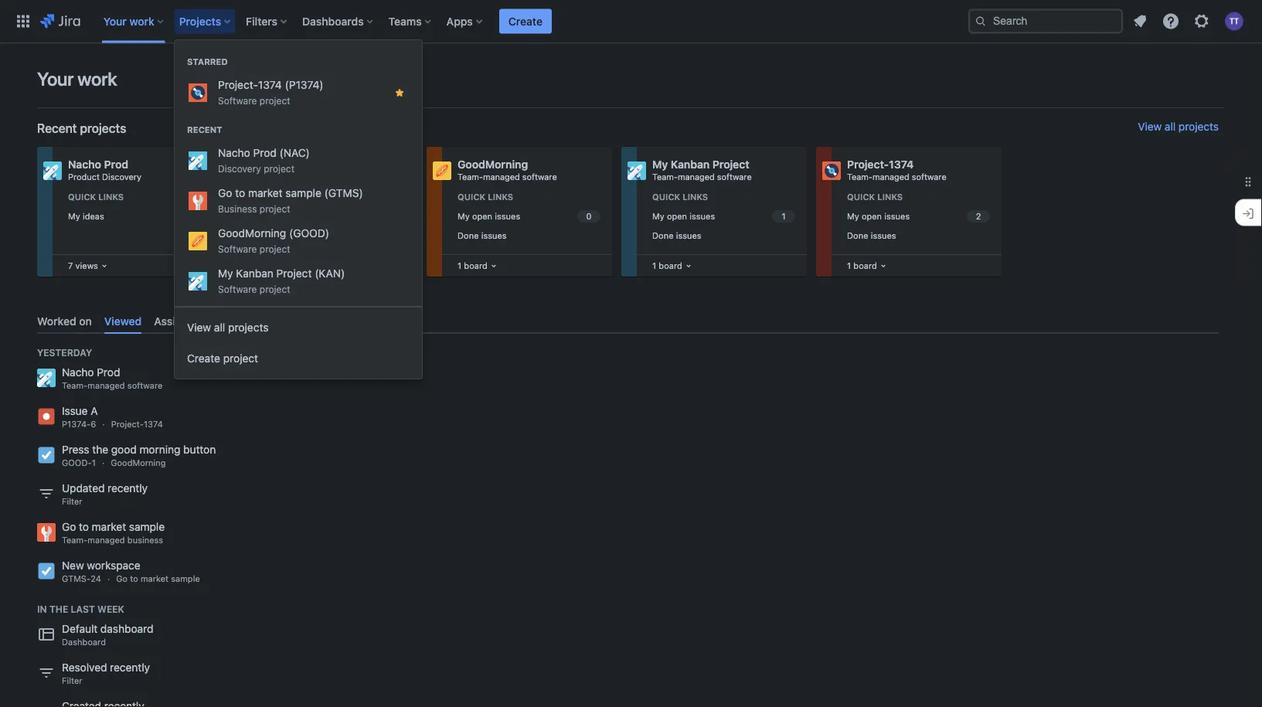 Task type: locate. For each thing, give the bounding box(es) containing it.
0 horizontal spatial view all projects link
[[175, 312, 422, 343]]

0 vertical spatial 1374
[[258, 78, 282, 91]]

market inside go to market sample (gtms) business project
[[248, 187, 283, 200]]

discovery inside 'nacho prod (nac) discovery project'
[[218, 163, 261, 174]]

dashboard
[[100, 623, 153, 636]]

0 horizontal spatial board image
[[98, 260, 111, 272]]

done up 1 board popup button
[[458, 230, 479, 240]]

1 vertical spatial business
[[127, 536, 163, 546]]

board image inside dropdown button
[[878, 260, 890, 272]]

1 vertical spatial starred
[[265, 315, 303, 328]]

business up the (gtms)
[[328, 172, 363, 182]]

sample inside new workspace gtms-24 · go to market sample
[[171, 574, 200, 584]]

filter down resolved
[[62, 676, 82, 686]]

the for good
[[92, 444, 108, 456]]

0 horizontal spatial project-
[[111, 420, 144, 430]]

software
[[218, 95, 257, 106], [218, 244, 257, 254], [218, 284, 257, 295]]

0 vertical spatial kanban
[[671, 158, 710, 171]]

2 software from the top
[[218, 244, 257, 254]]

1 horizontal spatial goodmorning
[[218, 227, 286, 240]]

updated recently filter
[[62, 482, 148, 507]]

your work inside your work dropdown button
[[103, 15, 154, 27]]

1 board image from the left
[[98, 260, 111, 272]]

tab list containing worked on
[[31, 309, 1226, 334]]

· right good- on the left of page
[[102, 458, 105, 468]]

1 1 board from the left
[[458, 261, 488, 271]]

done for kanban
[[653, 230, 674, 240]]

2 1 board from the left
[[653, 261, 683, 271]]

5 links from the left
[[878, 192, 903, 202]]

market down updated recently filter
[[92, 521, 126, 534]]

0 horizontal spatial recent
[[37, 121, 77, 136]]

1374
[[258, 78, 282, 91], [889, 158, 914, 171], [144, 420, 163, 430]]

·
[[102, 420, 105, 430], [102, 458, 105, 468], [107, 574, 110, 584]]

board
[[464, 261, 488, 271], [659, 261, 683, 271], [854, 261, 878, 271]]

create for create project
[[187, 352, 220, 365]]

3 done issues from the left
[[653, 230, 702, 240]]

2 done issues from the left
[[458, 230, 507, 240]]

open up (good)
[[278, 211, 298, 221]]

nacho for (nac)
[[218, 147, 250, 159]]

done left (good)
[[263, 230, 284, 240]]

market
[[293, 158, 330, 171], [248, 187, 283, 200], [92, 521, 126, 534], [141, 574, 169, 584]]

in the last week
[[37, 604, 124, 615]]

your work
[[103, 15, 154, 27], [37, 68, 117, 90]]

1 board inside 1 board popup button
[[458, 261, 488, 271]]

quick for goodmorning
[[458, 192, 486, 202]]

business
[[328, 172, 363, 182], [127, 536, 163, 546]]

1 horizontal spatial view all projects link
[[1139, 120, 1220, 136]]

3 links from the left
[[488, 192, 514, 202]]

0 horizontal spatial view
[[187, 321, 211, 334]]

1 vertical spatial ·
[[102, 458, 105, 468]]

2 horizontal spatial 1 board
[[848, 261, 878, 271]]

board inside popup button
[[464, 261, 488, 271]]

2 vertical spatial 1374
[[144, 420, 163, 430]]

2 filter from the top
[[62, 676, 82, 686]]

teams button
[[384, 9, 437, 34]]

go inside new workspace gtms-24 · go to market sample
[[116, 574, 128, 584]]

my open issues down "project-1374 team-managed software"
[[848, 211, 910, 221]]

quick links for team-
[[848, 192, 903, 202]]

· right 6
[[102, 420, 105, 430]]

view all projects link
[[1139, 120, 1220, 136], [175, 312, 422, 343]]

filter for resolved recently
[[62, 676, 82, 686]]

team- inside my kanban project team-managed software
[[653, 172, 678, 182]]

4 open from the left
[[862, 211, 882, 221]]

to inside tab list
[[204, 315, 214, 328]]

(nac)
[[280, 147, 310, 159]]

the left good
[[92, 444, 108, 456]]

4 my open issues from the left
[[848, 211, 910, 221]]

your work button
[[99, 9, 170, 34]]

go to market sample team-managed business up workspace
[[62, 521, 165, 546]]

kanban
[[671, 158, 710, 171], [236, 267, 274, 280]]

new workspace gtms-24 · go to market sample
[[62, 560, 200, 584]]

quick down 'nacho prod (nac) discovery project' at top
[[263, 192, 291, 202]]

prod up the 'a'
[[97, 366, 120, 379]]

recently down press the good morning button good-1 · goodmorning
[[108, 482, 148, 495]]

project- for project-1374
[[848, 158, 889, 171]]

my open issues link
[[260, 208, 408, 225], [455, 208, 603, 225], [650, 208, 798, 225], [844, 208, 993, 225]]

3 quick links from the left
[[458, 192, 514, 202]]

1 horizontal spatial business
[[328, 172, 363, 182]]

my open issues for managed
[[458, 211, 521, 221]]

1 vertical spatial recently
[[110, 662, 150, 675]]

done issues link up board image
[[650, 227, 798, 244]]

prod down recent projects
[[104, 158, 128, 171]]

done issues down "project-1374 team-managed software"
[[848, 230, 897, 240]]

links for managed
[[488, 192, 514, 202]]

links up ideas
[[98, 192, 124, 202]]

quick links for project
[[653, 192, 708, 202]]

morning
[[140, 444, 180, 456]]

board image inside 7 views dropdown button
[[98, 260, 111, 272]]

7 views
[[68, 261, 98, 271]]

done
[[263, 230, 284, 240], [458, 230, 479, 240], [653, 230, 674, 240], [848, 230, 869, 240]]

project for my kanban project
[[713, 158, 750, 171]]

my open issues for project
[[653, 211, 715, 221]]

your work up recent projects
[[37, 68, 117, 90]]

0 vertical spatial starred
[[187, 57, 228, 67]]

1 vertical spatial your
[[37, 68, 74, 90]]

tab list
[[31, 309, 1226, 334]]

software up 5
[[218, 284, 257, 295]]

prod inside nacho prod product discovery
[[104, 158, 128, 171]]

go up 'business'
[[218, 187, 232, 200]]

nacho up product
[[68, 158, 101, 171]]

the right in
[[49, 604, 68, 615]]

quick links up (good)
[[263, 192, 319, 202]]

1 vertical spatial goodmorning
[[218, 227, 286, 240]]

links down my kanban project team-managed software
[[683, 192, 708, 202]]

2 open from the left
[[472, 211, 493, 221]]

1 for kanban
[[653, 261, 657, 271]]

project inside my kanban project team-managed software
[[713, 158, 750, 171]]

5
[[242, 316, 248, 327]]

prod
[[253, 147, 277, 159], [104, 158, 128, 171], [97, 366, 120, 379]]

quick down goodmorning team-managed software
[[458, 192, 486, 202]]

· right 24
[[107, 574, 110, 584]]

(kan)
[[315, 267, 345, 280]]

1 horizontal spatial the
[[92, 444, 108, 456]]

work inside dropdown button
[[130, 15, 154, 27]]

goodmorning inside the goodmorning (good) software project
[[218, 227, 286, 240]]

my open issues
[[263, 211, 326, 221], [458, 211, 521, 221], [653, 211, 715, 221], [848, 211, 910, 221]]

1 quick links from the left
[[68, 192, 124, 202]]

3 quick from the left
[[458, 192, 486, 202]]

workspace
[[87, 560, 140, 572]]

goodmorning for (good)
[[218, 227, 286, 240]]

(p1374)
[[285, 78, 324, 91]]

project inside 'nacho prod (nac) discovery project'
[[264, 163, 295, 174]]

search image
[[975, 15, 988, 27]]

0 horizontal spatial 1 board
[[458, 261, 488, 271]]

1374 inside the issue a p1374-6 · project-1374
[[144, 420, 163, 430]]

goodmorning team-managed software
[[458, 158, 557, 182]]

team-
[[263, 172, 288, 182], [458, 172, 483, 182], [653, 172, 678, 182], [848, 172, 873, 182], [62, 381, 88, 391], [62, 536, 88, 546]]

1 vertical spatial all
[[214, 321, 225, 334]]

quick for my
[[653, 192, 681, 202]]

4 quick from the left
[[653, 192, 681, 202]]

resolved recently filter
[[62, 662, 150, 686]]

recently inside updated recently filter
[[108, 482, 148, 495]]

appswitcher icon image
[[14, 12, 32, 31]]

my open issues link down my kanban project team-managed software
[[650, 208, 798, 225]]

4 quick links from the left
[[653, 192, 708, 202]]

recently down dashboard
[[110, 662, 150, 675]]

3 my open issues from the left
[[653, 211, 715, 221]]

market up dashboard
[[141, 574, 169, 584]]

1 horizontal spatial view all projects
[[1139, 120, 1220, 133]]

my open issues link down the (gtms)
[[260, 208, 408, 225]]

done issues
[[263, 230, 312, 240], [458, 230, 507, 240], [653, 230, 702, 240], [848, 230, 897, 240]]

done issues link
[[260, 227, 408, 244], [455, 227, 603, 244], [650, 227, 798, 244], [844, 227, 993, 244]]

discovery inside nacho prod product discovery
[[102, 172, 141, 182]]

jira image
[[40, 12, 80, 31], [40, 12, 80, 31]]

software inside project-1374 (p1374) software project
[[218, 95, 257, 106]]

1 board
[[458, 261, 488, 271], [653, 261, 683, 271], [848, 261, 878, 271]]

3 done issues link from the left
[[650, 227, 798, 244]]

5 quick from the left
[[848, 192, 876, 202]]

0 vertical spatial all
[[1165, 120, 1176, 133]]

done issues up 1 board popup button
[[458, 230, 507, 240]]

kanban for my kanban project
[[671, 158, 710, 171]]

quick down "project-1374 team-managed software"
[[848, 192, 876, 202]]

project-
[[218, 78, 258, 91], [848, 158, 889, 171], [111, 420, 144, 430]]

kanban inside my kanban project (kan) software project
[[236, 267, 274, 280]]

done down my kanban project team-managed software
[[653, 230, 674, 240]]

projects
[[179, 15, 221, 27]]

discovery right product
[[102, 172, 141, 182]]

to left me
[[204, 315, 214, 328]]

nacho for product
[[68, 158, 101, 171]]

projects
[[1179, 120, 1220, 133], [80, 121, 126, 136], [228, 321, 269, 334]]

1 done issues link from the left
[[260, 227, 408, 244]]

starred inside group
[[187, 57, 228, 67]]

0 vertical spatial software
[[218, 95, 257, 106]]

0 horizontal spatial kanban
[[236, 267, 274, 280]]

teams
[[389, 15, 422, 27]]

to up 'business'
[[235, 187, 245, 200]]

quick links down "project-1374 team-managed software"
[[848, 192, 903, 202]]

2 vertical spatial ·
[[107, 574, 110, 584]]

resolved
[[62, 662, 107, 675]]

kanban inside my kanban project team-managed software
[[671, 158, 710, 171]]

1 horizontal spatial board
[[659, 261, 683, 271]]

done issues for team-
[[848, 230, 897, 240]]

work left projects
[[130, 15, 154, 27]]

1 vertical spatial create
[[187, 352, 220, 365]]

4 links from the left
[[683, 192, 708, 202]]

24
[[91, 574, 101, 584]]

3 1 board from the left
[[848, 261, 878, 271]]

go left (nac)
[[263, 158, 277, 171]]

goodmorning inside press the good morning button good-1 · goodmorning
[[111, 458, 166, 468]]

1 board button
[[455, 258, 500, 275]]

1 horizontal spatial work
[[130, 15, 154, 27]]

2 links from the left
[[293, 192, 319, 202]]

team- inside nacho prod team-managed software
[[62, 381, 88, 391]]

1 horizontal spatial view
[[1139, 120, 1162, 133]]

work up recent projects
[[78, 68, 117, 90]]

open down "project-1374 team-managed software"
[[862, 211, 882, 221]]

1 filter from the top
[[62, 497, 82, 507]]

goodmorning
[[458, 158, 528, 171], [218, 227, 286, 240], [111, 458, 166, 468]]

nacho up 'business'
[[218, 147, 250, 159]]

2 vertical spatial software
[[218, 284, 257, 295]]

1 vertical spatial software
[[218, 244, 257, 254]]

recent up 'nacho prod (nac) discovery project' at top
[[187, 125, 222, 135]]

to up go to market sample (gtms) business project
[[280, 158, 291, 171]]

0 horizontal spatial go to market sample team-managed business
[[62, 521, 165, 546]]

business up new workspace gtms-24 · go to market sample
[[127, 536, 163, 546]]

market inside new workspace gtms-24 · go to market sample
[[141, 574, 169, 584]]

1374 inside "project-1374 team-managed software"
[[889, 158, 914, 171]]

1 links from the left
[[98, 192, 124, 202]]

recently
[[108, 482, 148, 495], [110, 662, 150, 675]]

0 vertical spatial view all projects link
[[1139, 120, 1220, 136]]

nacho inside nacho prod product discovery
[[68, 158, 101, 171]]

open
[[278, 211, 298, 221], [472, 211, 493, 221], [667, 211, 688, 221], [862, 211, 882, 221]]

2 horizontal spatial board
[[854, 261, 878, 271]]

· inside the issue a p1374-6 · project-1374
[[102, 420, 105, 430]]

1 board button
[[650, 258, 695, 275], [844, 258, 890, 275]]

0 vertical spatial view all projects
[[1139, 120, 1220, 133]]

project down (p1374) at the top
[[260, 95, 290, 106]]

1 horizontal spatial project
[[713, 158, 750, 171]]

1 1 board button from the left
[[650, 258, 695, 275]]

on
[[79, 315, 92, 328]]

market up go to market sample (gtms) business project
[[293, 158, 330, 171]]

0 horizontal spatial your
[[37, 68, 74, 90]]

1 horizontal spatial board image
[[488, 260, 500, 272]]

filter inside resolved recently filter
[[62, 676, 82, 686]]

project- inside project-1374 (p1374) software project
[[218, 78, 258, 91]]

(good)
[[289, 227, 329, 240]]

2 vertical spatial project-
[[111, 420, 144, 430]]

banner containing your work
[[0, 0, 1263, 43]]

my open issues link for managed
[[844, 208, 993, 225]]

filter down the updated
[[62, 497, 82, 507]]

prod inside 'nacho prod (nac) discovery project'
[[253, 147, 277, 159]]

1 vertical spatial project-
[[848, 158, 889, 171]]

0 vertical spatial your work
[[103, 15, 154, 27]]

recent for recent
[[187, 125, 222, 135]]

0 vertical spatial filter
[[62, 497, 82, 507]]

prod inside nacho prod team-managed software
[[97, 366, 120, 379]]

4 my open issues link from the left
[[844, 208, 993, 225]]

filters button
[[241, 9, 293, 34]]

2 board image from the left
[[488, 260, 500, 272]]

1 vertical spatial your work
[[37, 68, 117, 90]]

1
[[458, 261, 462, 271], [653, 261, 657, 271], [848, 261, 852, 271], [92, 458, 96, 468]]

done issues up board image
[[653, 230, 702, 240]]

3 software from the top
[[218, 284, 257, 295]]

1 done from the left
[[263, 230, 284, 240]]

0 horizontal spatial goodmorning
[[111, 458, 166, 468]]

6
[[91, 420, 96, 430]]

the inside press the good morning button good-1 · goodmorning
[[92, 444, 108, 456]]

1 inside popup button
[[458, 261, 462, 271]]

software inside my kanban project team-managed software
[[717, 172, 752, 182]]

done issues link down "project-1374 team-managed software"
[[844, 227, 993, 244]]

3 done from the left
[[653, 230, 674, 240]]

2 horizontal spatial goodmorning
[[458, 158, 528, 171]]

4 done issues link from the left
[[844, 227, 993, 244]]

1 board from the left
[[464, 261, 488, 271]]

1 board button for project
[[650, 258, 695, 275]]

project up my kanban project (kan) software project
[[260, 244, 290, 254]]

done issues link up (kan)
[[260, 227, 408, 244]]

project-1374 team-managed software
[[848, 158, 947, 182]]

done issues for managed
[[458, 230, 507, 240]]

software down 'business'
[[218, 244, 257, 254]]

nacho
[[218, 147, 250, 159], [68, 158, 101, 171], [62, 366, 94, 379]]

1 horizontal spatial starred
[[265, 315, 303, 328]]

my for go to market sample
[[263, 211, 275, 221]]

project down 5
[[223, 352, 258, 365]]

1 vertical spatial 1374
[[889, 158, 914, 171]]

· for workspace
[[107, 574, 110, 584]]

quick down my kanban project team-managed software
[[653, 192, 681, 202]]

2 quick links from the left
[[263, 192, 319, 202]]

0 horizontal spatial discovery
[[102, 172, 141, 182]]

2 horizontal spatial 1374
[[889, 158, 914, 171]]

1 board button for team-
[[844, 258, 890, 275]]

1 vertical spatial view all projects
[[187, 321, 269, 334]]

to down workspace
[[130, 574, 138, 584]]

1374 inside project-1374 (p1374) software project
[[258, 78, 282, 91]]

managed
[[288, 172, 325, 182], [483, 172, 520, 182], [678, 172, 715, 182], [873, 172, 910, 182], [88, 381, 125, 391], [88, 536, 125, 546]]

4 done from the left
[[848, 230, 869, 240]]

project inside project-1374 (p1374) software project
[[260, 95, 290, 106]]

quick
[[68, 192, 96, 202], [263, 192, 291, 202], [458, 192, 486, 202], [653, 192, 681, 202], [848, 192, 876, 202]]

2 done issues link from the left
[[455, 227, 603, 244]]

2 my open issues from the left
[[458, 211, 521, 221]]

0 vertical spatial ·
[[102, 420, 105, 430]]

quick links down goodmorning team-managed software
[[458, 192, 514, 202]]

go to market sample team-managed business up the (gtms)
[[263, 158, 370, 182]]

market up 'business'
[[248, 187, 283, 200]]

project up the goodmorning (good) software project
[[260, 203, 290, 214]]

my open issues down my kanban project team-managed software
[[653, 211, 715, 221]]

1 vertical spatial work
[[78, 68, 117, 90]]

my for nacho prod
[[68, 211, 80, 221]]

to down the updated
[[79, 521, 89, 534]]

project down (nac)
[[264, 163, 295, 174]]

1 vertical spatial project
[[277, 267, 312, 280]]

my
[[653, 158, 668, 171], [68, 211, 80, 221], [263, 211, 275, 221], [458, 211, 470, 221], [653, 211, 665, 221], [848, 211, 860, 221], [218, 267, 233, 280]]

1 horizontal spatial 1 board button
[[844, 258, 890, 275]]

board image inside popup button
[[488, 260, 500, 272]]

1 quick from the left
[[68, 192, 96, 202]]

create
[[509, 15, 543, 27], [187, 352, 220, 365]]

quick links up ideas
[[68, 192, 124, 202]]

· for a
[[102, 420, 105, 430]]

good
[[111, 444, 137, 456]]

links down "project-1374 team-managed software"
[[878, 192, 903, 202]]

create right apps dropdown button on the top of page
[[509, 15, 543, 27]]

your
[[103, 15, 127, 27], [37, 68, 74, 90]]

· inside new workspace gtms-24 · go to market sample
[[107, 574, 110, 584]]

2 done from the left
[[458, 230, 479, 240]]

1 vertical spatial filter
[[62, 676, 82, 686]]

links down goodmorning team-managed software
[[488, 192, 514, 202]]

default
[[62, 623, 98, 636]]

done for team-
[[458, 230, 479, 240]]

0 vertical spatial view
[[1139, 120, 1162, 133]]

project- inside "project-1374 team-managed software"
[[848, 158, 889, 171]]

view all projects
[[1139, 120, 1220, 133], [187, 321, 269, 334]]

1 horizontal spatial 1374
[[258, 78, 282, 91]]

my open issues link down goodmorning team-managed software
[[455, 208, 603, 225]]

2 1 board button from the left
[[844, 258, 890, 275]]

good-
[[62, 458, 92, 468]]

filter
[[62, 497, 82, 507], [62, 676, 82, 686]]

starred right 5
[[265, 315, 303, 328]]

0 vertical spatial project-
[[218, 78, 258, 91]]

1 open from the left
[[278, 211, 298, 221]]

board image
[[98, 260, 111, 272], [488, 260, 500, 272], [878, 260, 890, 272]]

3 board image from the left
[[878, 260, 890, 272]]

recent up product
[[37, 121, 77, 136]]

0 vertical spatial recently
[[108, 482, 148, 495]]

done issues for project
[[653, 230, 702, 240]]

done issues link up 1 board popup button
[[455, 227, 603, 244]]

4 done issues from the left
[[848, 230, 897, 240]]

open up 1 board popup button
[[472, 211, 493, 221]]

settings image
[[1193, 12, 1212, 31]]

0 horizontal spatial work
[[78, 68, 117, 90]]

my open issues down goodmorning team-managed software
[[458, 211, 521, 221]]

0 vertical spatial work
[[130, 15, 154, 27]]

recently inside resolved recently filter
[[110, 662, 150, 675]]

done down "project-1374 team-managed software"
[[848, 230, 869, 240]]

1 horizontal spatial go to market sample team-managed business
[[263, 158, 370, 182]]

managed inside my kanban project team-managed software
[[678, 172, 715, 182]]

2 vertical spatial goodmorning
[[111, 458, 166, 468]]

done issues down go to market sample (gtms) business project
[[263, 230, 312, 240]]

5 quick links from the left
[[848, 192, 903, 202]]

discovery for nacho prod
[[102, 172, 141, 182]]

board image for team-
[[488, 260, 500, 272]]

2 my open issues link from the left
[[455, 208, 603, 225]]

quick links for managed
[[458, 192, 514, 202]]

done for to
[[263, 230, 284, 240]]

1 for 1374
[[848, 261, 852, 271]]

0 horizontal spatial starred
[[187, 57, 228, 67]]

view
[[1139, 120, 1162, 133], [187, 321, 211, 334]]

0 horizontal spatial view all projects
[[187, 321, 269, 334]]

quick links for product
[[68, 192, 124, 202]]

project inside the goodmorning (good) software project
[[260, 244, 290, 254]]

0 horizontal spatial board
[[464, 261, 488, 271]]

0 vertical spatial your
[[103, 15, 127, 27]]

project
[[713, 158, 750, 171], [277, 267, 312, 280]]

3 my open issues link from the left
[[650, 208, 798, 225]]

2 board from the left
[[659, 261, 683, 271]]

1 horizontal spatial create
[[509, 15, 543, 27]]

go
[[263, 158, 277, 171], [218, 187, 232, 200], [62, 521, 76, 534], [116, 574, 128, 584]]

0 vertical spatial project
[[713, 158, 750, 171]]

1 vertical spatial go to market sample team-managed business
[[62, 521, 165, 546]]

done issues for market
[[263, 230, 312, 240]]

my open issues up (good)
[[263, 211, 326, 221]]

prod left (nac)
[[253, 147, 277, 159]]

nacho inside nacho prod team-managed software
[[62, 366, 94, 379]]

0 vertical spatial goodmorning
[[458, 158, 528, 171]]

goodmorning for team-
[[458, 158, 528, 171]]

my open issues link down "project-1374 team-managed software"
[[844, 208, 993, 225]]

my inside my kanban project team-managed software
[[653, 158, 668, 171]]

open for to
[[278, 211, 298, 221]]

your work left projects
[[103, 15, 154, 27]]

group
[[175, 40, 422, 306]]

my kanban project (kan) software project
[[218, 267, 345, 295]]

software inside nacho prod team-managed software
[[127, 381, 163, 391]]

links up (good)
[[293, 192, 319, 202]]

1 vertical spatial the
[[49, 604, 68, 615]]

starred down projects popup button
[[187, 57, 228, 67]]

prod for (nac)
[[253, 147, 277, 159]]

1 horizontal spatial your
[[103, 15, 127, 27]]

2 horizontal spatial project-
[[848, 158, 889, 171]]

2 horizontal spatial board image
[[878, 260, 890, 272]]

create down the assigned to me on the top left of the page
[[187, 352, 220, 365]]

1 vertical spatial kanban
[[236, 267, 274, 280]]

notifications image
[[1131, 12, 1150, 31]]

nacho inside 'nacho prod (nac) discovery project'
[[218, 147, 250, 159]]

recent inside group
[[187, 125, 222, 135]]

work
[[130, 15, 154, 27], [78, 68, 117, 90]]

1 my open issues link from the left
[[260, 208, 408, 225]]

go down workspace
[[116, 574, 128, 584]]

project inside my kanban project (kan) software project
[[277, 267, 312, 280]]

2 quick from the left
[[263, 192, 291, 202]]

nacho down yesterday
[[62, 366, 94, 379]]

1 done issues from the left
[[263, 230, 312, 240]]

create project button
[[175, 343, 422, 374]]

0 horizontal spatial create
[[187, 352, 220, 365]]

1 my open issues from the left
[[263, 211, 326, 221]]

1 horizontal spatial all
[[1165, 120, 1176, 133]]

3 open from the left
[[667, 211, 688, 221]]

0 horizontal spatial project
[[277, 267, 312, 280]]

0 vertical spatial create
[[509, 15, 543, 27]]

0 vertical spatial business
[[328, 172, 363, 182]]

1 horizontal spatial recent
[[187, 125, 222, 135]]

1 horizontal spatial kanban
[[671, 158, 710, 171]]

quick up my ideas
[[68, 192, 96, 202]]

project down the goodmorning (good) software project
[[260, 284, 290, 295]]

goodmorning inside goodmorning team-managed software
[[458, 158, 528, 171]]

create inside primary element
[[509, 15, 543, 27]]

1 horizontal spatial project-
[[218, 78, 258, 91]]

0 horizontal spatial 1 board button
[[650, 258, 695, 275]]

quick links down my kanban project team-managed software
[[653, 192, 708, 202]]

to
[[280, 158, 291, 171], [235, 187, 245, 200], [204, 315, 214, 328], [79, 521, 89, 534], [130, 574, 138, 584]]

go to market sample team-managed business
[[263, 158, 370, 182], [62, 521, 165, 546]]

star project-1374 (p1374) image
[[394, 87, 406, 99]]

0 vertical spatial the
[[92, 444, 108, 456]]

starred
[[187, 57, 228, 67], [265, 315, 303, 328]]

0 horizontal spatial the
[[49, 604, 68, 615]]

1 horizontal spatial discovery
[[218, 163, 261, 174]]

open up board image
[[667, 211, 688, 221]]

sample
[[332, 158, 370, 171], [286, 187, 322, 200], [129, 521, 165, 534], [171, 574, 200, 584]]

1 software from the top
[[218, 95, 257, 106]]

discovery up 'business'
[[218, 163, 261, 174]]

filter inside updated recently filter
[[62, 497, 82, 507]]

new
[[62, 560, 84, 572]]

my open issues for team-
[[848, 211, 910, 221]]

3 board from the left
[[854, 261, 878, 271]]

dashboards
[[302, 15, 364, 27]]

my for goodmorning
[[458, 211, 470, 221]]

quick links
[[68, 192, 124, 202], [263, 192, 319, 202], [458, 192, 514, 202], [653, 192, 708, 202], [848, 192, 903, 202]]

0 horizontal spatial 1374
[[144, 420, 163, 430]]

apps button
[[442, 9, 489, 34]]

software up 'nacho prod (nac) discovery project' at top
[[218, 95, 257, 106]]

banner
[[0, 0, 1263, 43]]

1 horizontal spatial 1 board
[[653, 261, 683, 271]]



Task type: describe. For each thing, give the bounding box(es) containing it.
press
[[62, 444, 89, 456]]

create button
[[499, 9, 552, 34]]

done issues link for software
[[455, 227, 603, 244]]

recent projects
[[37, 121, 126, 136]]

open for team-
[[472, 211, 493, 221]]

business
[[218, 203, 257, 214]]

1 vertical spatial view all projects link
[[175, 312, 422, 343]]

assigned to me
[[154, 315, 233, 328]]

product
[[68, 172, 100, 182]]

project inside button
[[223, 352, 258, 365]]

my inside my kanban project (kan) software project
[[218, 267, 233, 280]]

0 horizontal spatial projects
[[80, 121, 126, 136]]

apps
[[447, 15, 473, 27]]

go inside go to market sample (gtms) business project
[[218, 187, 232, 200]]

project-1374 (p1374) software project
[[218, 78, 324, 106]]

team- inside "project-1374 team-managed software"
[[848, 172, 873, 182]]

dashboards button
[[298, 9, 379, 34]]

kanban for my kanban project (kan)
[[236, 267, 274, 280]]

group containing project-1374 (p1374)
[[175, 40, 422, 306]]

· inside press the good morning button good-1 · goodmorning
[[102, 458, 105, 468]]

views
[[75, 261, 98, 271]]

my open issues for market
[[263, 211, 326, 221]]

your profile and settings image
[[1226, 12, 1244, 31]]

board image for 1374
[[878, 260, 890, 272]]

1 board for managed
[[458, 261, 488, 271]]

my open issues link for software
[[455, 208, 603, 225]]

1 board for project
[[653, 261, 683, 271]]

quick for nacho
[[68, 192, 96, 202]]

managed inside goodmorning team-managed software
[[483, 172, 520, 182]]

your inside your work dropdown button
[[103, 15, 127, 27]]

filter for updated recently
[[62, 497, 82, 507]]

done issues link for managed
[[844, 227, 993, 244]]

board image
[[683, 260, 695, 272]]

recently for resolved recently
[[110, 662, 150, 675]]

yesterday
[[37, 347, 92, 358]]

0 horizontal spatial business
[[127, 536, 163, 546]]

my open issues link for sample
[[260, 208, 408, 225]]

me
[[217, 315, 233, 328]]

managed inside nacho prod team-managed software
[[88, 381, 125, 391]]

(gtms)
[[325, 187, 363, 200]]

ideas
[[83, 211, 104, 221]]

create for create
[[509, 15, 543, 27]]

project for my kanban project (kan)
[[277, 267, 312, 280]]

p1374-
[[62, 420, 91, 430]]

button
[[183, 444, 216, 456]]

issue a p1374-6 · project-1374
[[62, 405, 163, 430]]

project inside my kanban project (kan) software project
[[260, 284, 290, 295]]

a
[[91, 405, 98, 418]]

7
[[68, 261, 73, 271]]

team- inside goodmorning team-managed software
[[458, 172, 483, 182]]

7 views button
[[65, 258, 111, 275]]

board image for prod
[[98, 260, 111, 272]]

software inside "project-1374 team-managed software"
[[912, 172, 947, 182]]

open for kanban
[[667, 211, 688, 221]]

done for 1374
[[848, 230, 869, 240]]

managed inside "project-1374 team-managed software"
[[873, 172, 910, 182]]

to inside new workspace gtms-24 · go to market sample
[[130, 574, 138, 584]]

sample inside go to market sample (gtms) business project
[[286, 187, 322, 200]]

done issues link for team-
[[650, 227, 798, 244]]

press the good morning button good-1 · goodmorning
[[62, 444, 216, 468]]

project- inside the issue a p1374-6 · project-1374
[[111, 420, 144, 430]]

assigned
[[154, 315, 201, 328]]

1 board for team-
[[848, 261, 878, 271]]

week
[[97, 604, 124, 615]]

1374 for team-
[[889, 158, 914, 171]]

in
[[37, 604, 47, 615]]

worked on
[[37, 315, 92, 328]]

board for managed
[[464, 261, 488, 271]]

primary element
[[9, 0, 969, 43]]

the for last
[[49, 604, 68, 615]]

starred inside tab list
[[265, 315, 303, 328]]

default dashboard dashboard
[[62, 623, 153, 648]]

nacho for team-
[[62, 366, 94, 379]]

Search field
[[969, 9, 1124, 34]]

board for project
[[659, 261, 683, 271]]

1 vertical spatial view
[[187, 321, 211, 334]]

2 horizontal spatial projects
[[1179, 120, 1220, 133]]

links for product
[[98, 192, 124, 202]]

prod for product
[[104, 158, 128, 171]]

1 horizontal spatial projects
[[228, 321, 269, 334]]

project inside go to market sample (gtms) business project
[[260, 203, 290, 214]]

projects button
[[175, 9, 237, 34]]

software inside goodmorning team-managed software
[[523, 172, 557, 182]]

my ideas link
[[65, 208, 213, 225]]

my ideas
[[68, 211, 104, 221]]

nacho prod team-managed software
[[62, 366, 163, 391]]

0 vertical spatial go to market sample team-managed business
[[263, 158, 370, 182]]

nacho prod (nac) discovery project
[[218, 147, 310, 174]]

links for team-
[[878, 192, 903, 202]]

software inside the goodmorning (good) software project
[[218, 244, 257, 254]]

discovery for nacho prod (nac)
[[218, 163, 261, 174]]

goodmorning (good) software project
[[218, 227, 329, 254]]

my open issues link for team-
[[650, 208, 798, 225]]

1 inside press the good morning button good-1 · goodmorning
[[92, 458, 96, 468]]

go to market sample (gtms) business project
[[218, 187, 363, 214]]

worked
[[37, 315, 76, 328]]

project- for project-1374 (p1374)
[[218, 78, 258, 91]]

to inside go to market sample (gtms) business project
[[235, 187, 245, 200]]

recently for updated recently
[[108, 482, 148, 495]]

last
[[71, 604, 95, 615]]

nacho prod product discovery
[[68, 158, 141, 182]]

quick links for market
[[263, 192, 319, 202]]

create project
[[187, 352, 258, 365]]

0 horizontal spatial all
[[214, 321, 225, 334]]

filters
[[246, 15, 278, 27]]

gtms-
[[62, 574, 91, 584]]

software inside my kanban project (kan) software project
[[218, 284, 257, 295]]

1374 for (p1374)
[[258, 78, 282, 91]]

recent for recent projects
[[37, 121, 77, 136]]

go up new
[[62, 521, 76, 534]]

dashboard
[[62, 638, 106, 648]]

open for 1374
[[862, 211, 882, 221]]

board for team-
[[854, 261, 878, 271]]

quick for project-
[[848, 192, 876, 202]]

links for project
[[683, 192, 708, 202]]

done issues link for sample
[[260, 227, 408, 244]]

my for project-1374
[[848, 211, 860, 221]]

quick for go
[[263, 192, 291, 202]]

1 for team-
[[458, 261, 462, 271]]

my for my kanban project
[[653, 211, 665, 221]]

prod for team-
[[97, 366, 120, 379]]

links for market
[[293, 192, 319, 202]]

my kanban project team-managed software
[[653, 158, 752, 182]]

updated
[[62, 482, 105, 495]]

issue
[[62, 405, 88, 418]]

viewed
[[104, 315, 142, 328]]

help image
[[1162, 12, 1181, 31]]



Task type: vqa. For each thing, say whether or not it's contained in the screenshot.


